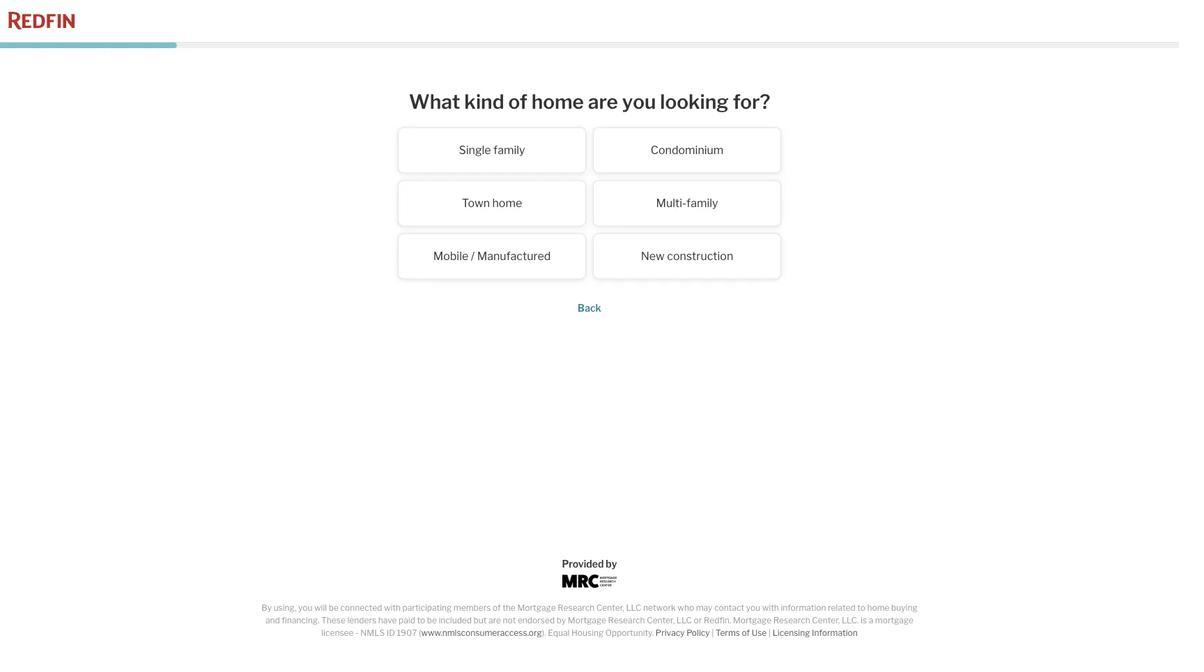 Task type: vqa. For each thing, say whether or not it's contained in the screenshot.
Charlotte associated with 4051 Bannockburn Pl
no



Task type: describe. For each thing, give the bounding box(es) containing it.
a
[[869, 615, 874, 626]]

llc.
[[842, 615, 860, 626]]

0 horizontal spatial be
[[329, 603, 339, 613]]

1 with from the left
[[384, 603, 401, 613]]

housing
[[572, 628, 604, 638]]

1 horizontal spatial to
[[858, 603, 866, 613]]

0 vertical spatial are
[[588, 90, 619, 113]]

provided by
[[562, 558, 618, 570]]

new
[[641, 249, 665, 263]]

contact
[[715, 603, 745, 613]]

licensing information link
[[773, 628, 858, 638]]

these
[[322, 615, 346, 626]]

2 with from the left
[[763, 603, 780, 613]]

id
[[387, 628, 395, 638]]

family for single family
[[494, 143, 526, 157]]

0 horizontal spatial mortgage
[[518, 603, 556, 613]]

0 horizontal spatial research
[[558, 603, 595, 613]]

terms of use link
[[716, 628, 767, 638]]

privacy
[[656, 628, 685, 638]]

0 vertical spatial llc
[[627, 603, 642, 613]]

0 vertical spatial home
[[532, 90, 584, 113]]

of for housing
[[742, 628, 750, 638]]

2 horizontal spatial mortgage
[[734, 615, 772, 626]]

1 horizontal spatial research
[[609, 615, 645, 626]]

2 | from the left
[[769, 628, 771, 638]]

by using, you will be connected with participating members of the mortgage research center, llc network who may contact you with information related to home buying and financing. these lenders have paid to be included but are not endorsed by mortgage research center, llc or redfin. mortgage research center, llc. is a mortgage licensee - nmls id 1907 (
[[262, 603, 918, 638]]

by
[[262, 603, 272, 613]]

lenders
[[348, 615, 377, 626]]

buying
[[892, 603, 918, 613]]

new construction
[[641, 249, 734, 263]]

may
[[696, 603, 713, 613]]

2 horizontal spatial center,
[[813, 615, 841, 626]]

participating
[[403, 603, 452, 613]]

equal
[[548, 628, 570, 638]]

who
[[678, 603, 695, 613]]

redfin.
[[704, 615, 732, 626]]

family for multi-family
[[687, 196, 719, 210]]

1 horizontal spatial be
[[427, 615, 437, 626]]

/
[[471, 249, 475, 263]]

what kind of home are you looking for? option group
[[311, 127, 869, 286]]

information
[[781, 603, 827, 613]]

kind
[[465, 90, 505, 113]]

and
[[266, 615, 280, 626]]

1 vertical spatial llc
[[677, 615, 692, 626]]

policy
[[687, 628, 710, 638]]



Task type: locate. For each thing, give the bounding box(es) containing it.
home
[[532, 90, 584, 113], [493, 196, 523, 210], [868, 603, 890, 613]]

2 horizontal spatial home
[[868, 603, 890, 613]]

1 vertical spatial are
[[489, 615, 501, 626]]

1 horizontal spatial by
[[606, 558, 618, 570]]

1 vertical spatial to
[[417, 615, 426, 626]]

1 horizontal spatial family
[[687, 196, 719, 210]]

back button
[[578, 302, 602, 314]]

llc
[[627, 603, 642, 613], [677, 615, 692, 626]]

-
[[356, 628, 359, 638]]

2 vertical spatial home
[[868, 603, 890, 613]]

1 horizontal spatial with
[[763, 603, 780, 613]]

of inside the by using, you will be connected with participating members of the mortgage research center, llc network who may contact you with information related to home buying and financing. these lenders have paid to be included but are not endorsed by mortgage research center, llc or redfin. mortgage research center, llc. is a mortgage licensee - nmls id 1907 (
[[493, 603, 501, 613]]

to
[[858, 603, 866, 613], [417, 615, 426, 626]]

1 horizontal spatial home
[[532, 90, 584, 113]]

mortgage up use
[[734, 615, 772, 626]]

2 horizontal spatial research
[[774, 615, 811, 626]]

town home
[[462, 196, 523, 210]]

mortgage
[[876, 615, 914, 626]]

be up these
[[329, 603, 339, 613]]

multi-family
[[657, 196, 719, 210]]

information
[[812, 628, 858, 638]]

family
[[494, 143, 526, 157], [687, 196, 719, 210]]

(
[[419, 628, 421, 638]]

what kind of home are you looking for?
[[409, 90, 771, 113]]

licensing
[[773, 628, 811, 638]]

0 horizontal spatial of
[[493, 603, 501, 613]]

mobile / manufactured
[[434, 249, 551, 263]]

).
[[542, 628, 547, 638]]

by inside the by using, you will be connected with participating members of the mortgage research center, llc network who may contact you with information related to home buying and financing. these lenders have paid to be included but are not endorsed by mortgage research center, llc or redfin. mortgage research center, llc. is a mortgage licensee - nmls id 1907 (
[[557, 615, 566, 626]]

2 vertical spatial of
[[742, 628, 750, 638]]

0 horizontal spatial center,
[[597, 603, 625, 613]]

will
[[315, 603, 327, 613]]

multi-
[[657, 196, 687, 210]]

0 vertical spatial of
[[509, 90, 528, 113]]

by up 'equal'
[[557, 615, 566, 626]]

0 horizontal spatial llc
[[627, 603, 642, 613]]

be down participating
[[427, 615, 437, 626]]

paid
[[399, 615, 416, 626]]

home inside "option group"
[[493, 196, 523, 210]]

1 vertical spatial of
[[493, 603, 501, 613]]

mortgage
[[518, 603, 556, 613], [568, 615, 607, 626], [734, 615, 772, 626]]

0 horizontal spatial by
[[557, 615, 566, 626]]

1 horizontal spatial are
[[588, 90, 619, 113]]

| right use
[[769, 628, 771, 638]]

use
[[752, 628, 767, 638]]

llc up opportunity.
[[627, 603, 642, 613]]

of left the
[[493, 603, 501, 613]]

by up mortgage research center 'image'
[[606, 558, 618, 570]]

to up the is
[[858, 603, 866, 613]]

www.nmlsconsumeraccess.org link
[[421, 628, 542, 638]]

1 vertical spatial family
[[687, 196, 719, 210]]

0 horizontal spatial |
[[712, 628, 714, 638]]

or
[[694, 615, 702, 626]]

1 vertical spatial be
[[427, 615, 437, 626]]

1 horizontal spatial you
[[623, 90, 657, 113]]

you
[[623, 90, 657, 113], [298, 603, 313, 613], [747, 603, 761, 613]]

manufactured
[[477, 249, 551, 263]]

www.nmlsconsumeraccess.org ). equal housing opportunity. privacy policy | terms of use | licensing information
[[421, 628, 858, 638]]

mobile
[[434, 249, 469, 263]]

center,
[[597, 603, 625, 613], [647, 615, 675, 626], [813, 615, 841, 626]]

llc up privacy policy link
[[677, 615, 692, 626]]

be
[[329, 603, 339, 613], [427, 615, 437, 626]]

2 horizontal spatial of
[[742, 628, 750, 638]]

1 horizontal spatial mortgage
[[568, 615, 607, 626]]

with
[[384, 603, 401, 613], [763, 603, 780, 613]]

0 horizontal spatial home
[[493, 196, 523, 210]]

have
[[379, 615, 397, 626]]

0 horizontal spatial are
[[489, 615, 501, 626]]

looking for?
[[661, 90, 771, 113]]

mortgage up "endorsed"
[[518, 603, 556, 613]]

| down redfin.
[[712, 628, 714, 638]]

construction
[[668, 249, 734, 263]]

you right contact
[[747, 603, 761, 613]]

single
[[459, 143, 491, 157]]

center, up opportunity.
[[597, 603, 625, 613]]

back
[[578, 302, 602, 314]]

2 horizontal spatial you
[[747, 603, 761, 613]]

privacy policy link
[[656, 628, 710, 638]]

is
[[861, 615, 868, 626]]

research
[[558, 603, 595, 613], [609, 615, 645, 626], [774, 615, 811, 626]]

center, up information
[[813, 615, 841, 626]]

you up condominium
[[623, 90, 657, 113]]

with up use
[[763, 603, 780, 613]]

mortgage up housing
[[568, 615, 607, 626]]

0 vertical spatial be
[[329, 603, 339, 613]]

connected
[[341, 603, 382, 613]]

opportunity.
[[606, 628, 654, 638]]

town
[[462, 196, 490, 210]]

terms
[[716, 628, 741, 638]]

nmls
[[361, 628, 385, 638]]

licensee
[[322, 628, 354, 638]]

the
[[503, 603, 516, 613]]

www.nmlsconsumeraccess.org
[[421, 628, 542, 638]]

to up (
[[417, 615, 426, 626]]

related
[[829, 603, 856, 613]]

financing.
[[282, 615, 320, 626]]

of right kind
[[509, 90, 528, 113]]

with up have
[[384, 603, 401, 613]]

endorsed
[[518, 615, 555, 626]]

0 vertical spatial by
[[606, 558, 618, 570]]

members
[[454, 603, 491, 613]]

research up housing
[[558, 603, 595, 613]]

|
[[712, 628, 714, 638], [769, 628, 771, 638]]

not
[[503, 615, 516, 626]]

single family
[[459, 143, 526, 157]]

what
[[409, 90, 461, 113]]

1 | from the left
[[712, 628, 714, 638]]

are inside the by using, you will be connected with participating members of the mortgage research center, llc network who may contact you with information related to home buying and financing. these lenders have paid to be included but are not endorsed by mortgage research center, llc or redfin. mortgage research center, llc. is a mortgage licensee - nmls id 1907 (
[[489, 615, 501, 626]]

family right single
[[494, 143, 526, 157]]

1 vertical spatial by
[[557, 615, 566, 626]]

network
[[644, 603, 676, 613]]

1 horizontal spatial |
[[769, 628, 771, 638]]

but
[[474, 615, 487, 626]]

condominium
[[651, 143, 724, 157]]

by
[[606, 558, 618, 570], [557, 615, 566, 626]]

0 horizontal spatial with
[[384, 603, 401, 613]]

research up licensing
[[774, 615, 811, 626]]

of left use
[[742, 628, 750, 638]]

provided
[[562, 558, 604, 570]]

center, down network
[[647, 615, 675, 626]]

mortgage research center image
[[563, 575, 617, 588]]

included
[[439, 615, 472, 626]]

are
[[588, 90, 619, 113], [489, 615, 501, 626]]

family up construction
[[687, 196, 719, 210]]

1 horizontal spatial llc
[[677, 615, 692, 626]]

1 horizontal spatial center,
[[647, 615, 675, 626]]

of
[[509, 90, 528, 113], [493, 603, 501, 613], [742, 628, 750, 638]]

1 horizontal spatial of
[[509, 90, 528, 113]]

using,
[[274, 603, 297, 613]]

of for will
[[493, 603, 501, 613]]

1 vertical spatial home
[[493, 196, 523, 210]]

0 horizontal spatial you
[[298, 603, 313, 613]]

you up the financing.
[[298, 603, 313, 613]]

home inside the by using, you will be connected with participating members of the mortgage research center, llc network who may contact you with information related to home buying and financing. these lenders have paid to be included but are not endorsed by mortgage research center, llc or redfin. mortgage research center, llc. is a mortgage licensee - nmls id 1907 (
[[868, 603, 890, 613]]

0 vertical spatial family
[[494, 143, 526, 157]]

0 vertical spatial to
[[858, 603, 866, 613]]

0 horizontal spatial family
[[494, 143, 526, 157]]

research up opportunity.
[[609, 615, 645, 626]]

0 horizontal spatial to
[[417, 615, 426, 626]]

1907
[[397, 628, 417, 638]]



